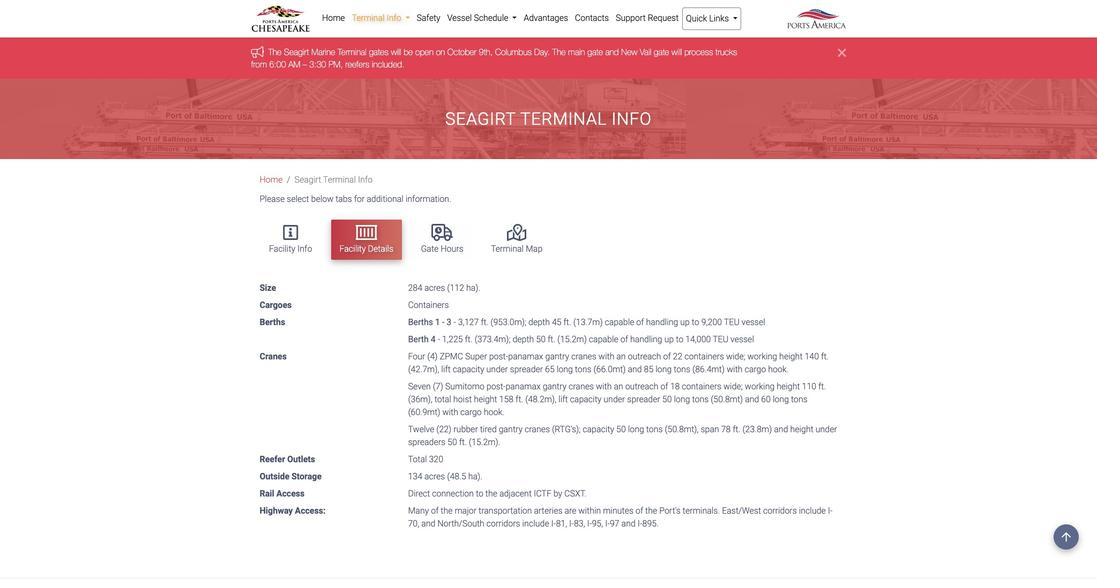 Task type: vqa. For each thing, say whether or not it's contained in the screenshot.
the Link to Cameras link
no



Task type: locate. For each thing, give the bounding box(es) containing it.
height down 110
[[791, 425, 814, 435]]

from
[[251, 59, 267, 69]]

0 vertical spatial up
[[681, 318, 690, 328]]

cranes left (rtg's);
[[525, 425, 550, 435]]

an down (66.0mt)
[[614, 382, 624, 392]]

0 vertical spatial capable
[[605, 318, 635, 328]]

outreach inside seven (7) sumitomo post-panamax gantry cranes with an outreach of 18 containers wide; working height 110 ft. (36m), total hoist height 158 ft. (48.2m), lift capacity under spreader 50 long tons (50.8mt) and 60 long tons (60.9mt) with cargo hook.
[[626, 382, 659, 392]]

1 horizontal spatial under
[[604, 395, 626, 405]]

0 vertical spatial seagirt
[[284, 47, 309, 57]]

capacity inside seven (7) sumitomo post-panamax gantry cranes with an outreach of 18 containers wide; working height 110 ft. (36m), total hoist height 158 ft. (48.2m), lift capacity under spreader 50 long tons (50.8mt) and 60 long tons (60.9mt) with cargo hook.
[[570, 395, 602, 405]]

lift down zpmc
[[442, 365, 451, 375]]

gantry inside the twelve (22) rubber tired gantry cranes (rtg's); capacity 50 long tons (50.8mt), span 78 ft. (23.8m) and height under spreaders 50 ft. (15.2m).
[[499, 425, 523, 435]]

1 vertical spatial under
[[604, 395, 626, 405]]

0 vertical spatial containers
[[685, 352, 725, 362]]

home link up marine
[[319, 8, 349, 29]]

0 vertical spatial home
[[322, 13, 345, 23]]

(15.2m)
[[558, 335, 587, 345]]

long right 60
[[773, 395, 790, 405]]

open
[[416, 47, 434, 57]]

0 vertical spatial seagirt terminal info
[[446, 109, 652, 129]]

capacity down super
[[453, 365, 485, 375]]

cargo up 60
[[745, 365, 767, 375]]

lift right (48.2m),
[[559, 395, 568, 405]]

corridors down transportation
[[487, 519, 521, 530]]

1 horizontal spatial to
[[676, 335, 684, 345]]

- left 3
[[442, 318, 445, 328]]

(22)
[[437, 425, 452, 435]]

safety link
[[414, 8, 444, 29]]

0 horizontal spatial under
[[487, 365, 508, 375]]

1 facility from the left
[[269, 244, 296, 254]]

capable right (13.7m)
[[605, 318, 635, 328]]

1 vertical spatial home link
[[260, 175, 283, 185]]

tons left (50.8mt),
[[647, 425, 663, 435]]

cargo
[[745, 365, 767, 375], [461, 408, 482, 418]]

2 horizontal spatial to
[[692, 318, 700, 328]]

depth down (953.0m);
[[513, 335, 534, 345]]

berths left 1
[[408, 318, 433, 328]]

under inside seven (7) sumitomo post-panamax gantry cranes with an outreach of 18 containers wide; working height 110 ft. (36m), total hoist height 158 ft. (48.2m), lift capacity under spreader 50 long tons (50.8mt) and 60 long tons (60.9mt) with cargo hook.
[[604, 395, 626, 405]]

under down super
[[487, 365, 508, 375]]

post- down (373.4m);
[[489, 352, 509, 362]]

wide; inside four (4) zpmc super post-panamax gantry cranes with an outreach of 22 containers wide; working height 140 ft. (42.7m), lift capacity under spreader 65 long tons (66.0mt) and 85 long tons (86.4mt) with cargo hook.
[[727, 352, 746, 362]]

spreader down 85
[[628, 395, 661, 405]]

0 vertical spatial wide;
[[727, 352, 746, 362]]

1 horizontal spatial home link
[[319, 8, 349, 29]]

0 vertical spatial outreach
[[628, 352, 662, 362]]

up up "14,000"
[[681, 318, 690, 328]]

2 vertical spatial seagirt
[[295, 175, 321, 185]]

1 horizontal spatial home
[[322, 13, 345, 23]]

ft. right the '78'
[[733, 425, 741, 435]]

height inside four (4) zpmc super post-panamax gantry cranes with an outreach of 22 containers wide; working height 140 ft. (42.7m), lift capacity under spreader 65 long tons (66.0mt) and 85 long tons (86.4mt) with cargo hook.
[[780, 352, 803, 362]]

corridors right east/west
[[764, 506, 797, 517]]

1 vertical spatial acres
[[425, 472, 445, 482]]

vessel right 9,200
[[742, 318, 766, 328]]

up
[[681, 318, 690, 328], [665, 335, 674, 345]]

1 vertical spatial an
[[614, 382, 624, 392]]

capable down (13.7m)
[[589, 335, 619, 345]]

close image
[[839, 46, 847, 59]]

facility
[[269, 244, 296, 254], [340, 244, 366, 254]]

berth 4 - 1,225 ft. (373.4m); depth 50 ft. (15.2m) capable of handling up to 14,000 teu vessel
[[408, 335, 755, 345]]

seagirt inside the seagirt marine terminal gates will be open on october 9th, columbus day. the main gate and new vail gate will process trucks from 6:00 am – 3:30 pm, reefers included.
[[284, 47, 309, 57]]

1 horizontal spatial cargo
[[745, 365, 767, 375]]

home link up please
[[260, 175, 283, 185]]

up up 22
[[665, 335, 674, 345]]

will left be
[[391, 47, 402, 57]]

containers down (86.4mt) on the right of page
[[682, 382, 722, 392]]

terminal inside the seagirt marine terminal gates will be open on october 9th, columbus day. the main gate and new vail gate will process trucks from 6:00 am – 3:30 pm, reefers included.
[[338, 47, 367, 57]]

wide; inside seven (7) sumitomo post-panamax gantry cranes with an outreach of 18 containers wide; working height 110 ft. (36m), total hoist height 158 ft. (48.2m), lift capacity under spreader 50 long tons (50.8mt) and 60 long tons (60.9mt) with cargo hook.
[[724, 382, 743, 392]]

0 horizontal spatial facility
[[269, 244, 296, 254]]

0 vertical spatial home link
[[319, 8, 349, 29]]

158
[[500, 395, 514, 405]]

1 berths from the left
[[260, 318, 285, 328]]

50
[[536, 335, 546, 345], [663, 395, 672, 405], [617, 425, 626, 435], [448, 438, 457, 448]]

gate
[[588, 47, 603, 57], [654, 47, 670, 57]]

handling up 22
[[647, 318, 679, 328]]

the up transportation
[[486, 489, 498, 499]]

height inside the twelve (22) rubber tired gantry cranes (rtg's); capacity 50 long tons (50.8mt), span 78 ft. (23.8m) and height under spreaders 50 ft. (15.2m).
[[791, 425, 814, 435]]

2 vertical spatial gantry
[[499, 425, 523, 435]]

(23.8m)
[[743, 425, 772, 435]]

advantages link
[[521, 8, 572, 29]]

working inside four (4) zpmc super post-panamax gantry cranes with an outreach of 22 containers wide; working height 140 ft. (42.7m), lift capacity under spreader 65 long tons (66.0mt) and 85 long tons (86.4mt) with cargo hook.
[[748, 352, 778, 362]]

acres up containers
[[425, 283, 445, 294]]

0 horizontal spatial will
[[391, 47, 402, 57]]

0 vertical spatial gantry
[[546, 352, 570, 362]]

post- up the 158
[[487, 382, 506, 392]]

home link
[[319, 8, 349, 29], [260, 175, 283, 185]]

2 vertical spatial under
[[816, 425, 838, 435]]

cranes inside seven (7) sumitomo post-panamax gantry cranes with an outreach of 18 containers wide; working height 110 ft. (36m), total hoist height 158 ft. (48.2m), lift capacity under spreader 50 long tons (50.8mt) and 60 long tons (60.9mt) with cargo hook.
[[569, 382, 594, 392]]

facility for facility info
[[269, 244, 296, 254]]

ha). right (48.5 at the left of the page
[[469, 472, 483, 482]]

1
[[435, 318, 440, 328]]

(15.2m).
[[469, 438, 501, 448]]

2 horizontal spatial under
[[816, 425, 838, 435]]

please select below tabs for additional information.
[[260, 194, 451, 204]]

outreach down 85
[[626, 382, 659, 392]]

(953.0m);
[[491, 318, 527, 328]]

panamax inside seven (7) sumitomo post-panamax gantry cranes with an outreach of 18 containers wide; working height 110 ft. (36m), total hoist height 158 ft. (48.2m), lift capacity under spreader 50 long tons (50.8mt) and 60 long tons (60.9mt) with cargo hook.
[[506, 382, 541, 392]]

teu right 9,200
[[724, 318, 740, 328]]

1 vertical spatial ha).
[[469, 472, 483, 482]]

ft. right 3,127
[[481, 318, 489, 328]]

gantry right 'tired' at the bottom of page
[[499, 425, 523, 435]]

facility up size at the left of the page
[[269, 244, 296, 254]]

home up marine
[[322, 13, 345, 23]]

50 down the 18
[[663, 395, 672, 405]]

transportation
[[479, 506, 532, 517]]

height left 110
[[777, 382, 801, 392]]

depth
[[529, 318, 550, 328], [513, 335, 534, 345]]

1 vertical spatial cargo
[[461, 408, 482, 418]]

terminal inside tab list
[[491, 244, 524, 254]]

seven (7) sumitomo post-panamax gantry cranes with an outreach of 18 containers wide; working height 110 ft. (36m), total hoist height 158 ft. (48.2m), lift capacity under spreader 50 long tons (50.8mt) and 60 long tons (60.9mt) with cargo hook.
[[408, 382, 827, 418]]

4
[[431, 335, 436, 345]]

gate right main
[[588, 47, 603, 57]]

0 horizontal spatial lift
[[442, 365, 451, 375]]

1 horizontal spatial gate
[[654, 47, 670, 57]]

with down total
[[443, 408, 459, 418]]

1 horizontal spatial the
[[553, 47, 566, 57]]

1 horizontal spatial corridors
[[764, 506, 797, 517]]

0 vertical spatial cranes
[[572, 352, 597, 362]]

9th,
[[479, 47, 493, 57]]

1 vertical spatial containers
[[682, 382, 722, 392]]

gantry up 65
[[546, 352, 570, 362]]

storage
[[292, 472, 322, 482]]

0 vertical spatial acres
[[425, 283, 445, 294]]

tons left (66.0mt)
[[575, 365, 592, 375]]

2 vertical spatial cranes
[[525, 425, 550, 435]]

and
[[606, 47, 619, 57], [628, 365, 642, 375], [746, 395, 760, 405], [775, 425, 789, 435], [422, 519, 436, 530], [622, 519, 636, 530]]

reefer outlets
[[260, 455, 315, 465]]

- right 3
[[454, 318, 456, 328]]

tabs
[[336, 194, 352, 204]]

process
[[685, 47, 714, 57]]

terminal info link
[[349, 8, 414, 29]]

an
[[617, 352, 626, 362], [614, 382, 624, 392]]

2 vertical spatial to
[[476, 489, 484, 499]]

ft. right 140
[[822, 352, 829, 362]]

gantry
[[546, 352, 570, 362], [543, 382, 567, 392], [499, 425, 523, 435]]

vessel schedule link
[[444, 8, 521, 29]]

the
[[486, 489, 498, 499], [441, 506, 453, 517], [646, 506, 658, 517]]

1 the from the left
[[268, 47, 282, 57]]

0 vertical spatial working
[[748, 352, 778, 362]]

capacity inside four (4) zpmc super post-panamax gantry cranes with an outreach of 22 containers wide; working height 140 ft. (42.7m), lift capacity under spreader 65 long tons (66.0mt) and 85 long tons (86.4mt) with cargo hook.
[[453, 365, 485, 375]]

0 vertical spatial corridors
[[764, 506, 797, 517]]

tons
[[575, 365, 592, 375], [674, 365, 691, 375], [693, 395, 709, 405], [792, 395, 808, 405], [647, 425, 663, 435]]

i-
[[828, 506, 833, 517], [552, 519, 556, 530], [570, 519, 574, 530], [588, 519, 592, 530], [606, 519, 610, 530], [638, 519, 643, 530]]

1 horizontal spatial facility
[[340, 244, 366, 254]]

total
[[408, 455, 427, 465]]

and right (23.8m)
[[775, 425, 789, 435]]

marine
[[312, 47, 336, 57]]

ft. right 110
[[819, 382, 827, 392]]

hook. up 60
[[769, 365, 789, 375]]

capacity up (rtg's);
[[570, 395, 602, 405]]

the down the connection
[[441, 506, 453, 517]]

1 horizontal spatial up
[[681, 318, 690, 328]]

panamax down (373.4m);
[[509, 352, 544, 362]]

under down (66.0mt)
[[604, 395, 626, 405]]

1 horizontal spatial hook.
[[769, 365, 789, 375]]

facility left details
[[340, 244, 366, 254]]

span
[[701, 425, 720, 435]]

1 vertical spatial working
[[745, 382, 775, 392]]

depth left 45
[[529, 318, 550, 328]]

1 vertical spatial up
[[665, 335, 674, 345]]

containers inside four (4) zpmc super post-panamax gantry cranes with an outreach of 22 containers wide; working height 140 ft. (42.7m), lift capacity under spreader 65 long tons (66.0mt) and 85 long tons (86.4mt) with cargo hook.
[[685, 352, 725, 362]]

1 vertical spatial post-
[[487, 382, 506, 392]]

22
[[673, 352, 683, 362]]

the right day.
[[553, 47, 566, 57]]

outreach up 85
[[628, 352, 662, 362]]

gantry inside four (4) zpmc super post-panamax gantry cranes with an outreach of 22 containers wide; working height 140 ft. (42.7m), lift capacity under spreader 65 long tons (66.0mt) and 85 long tons (86.4mt) with cargo hook.
[[546, 352, 570, 362]]

outreach
[[628, 352, 662, 362], [626, 382, 659, 392]]

advantages
[[524, 13, 568, 23]]

spreader inside four (4) zpmc super post-panamax gantry cranes with an outreach of 22 containers wide; working height 140 ft. (42.7m), lift capacity under spreader 65 long tons (66.0mt) and 85 long tons (86.4mt) with cargo hook.
[[510, 365, 543, 375]]

50 down seven (7) sumitomo post-panamax gantry cranes with an outreach of 18 containers wide; working height 110 ft. (36m), total hoist height 158 ft. (48.2m), lift capacity under spreader 50 long tons (50.8mt) and 60 long tons (60.9mt) with cargo hook. on the bottom of page
[[617, 425, 626, 435]]

2 berths from the left
[[408, 318, 433, 328]]

to left 9,200
[[692, 318, 700, 328]]

1 vertical spatial gantry
[[543, 382, 567, 392]]

vessel
[[448, 13, 472, 23]]

2 acres from the top
[[425, 472, 445, 482]]

panamax
[[509, 352, 544, 362], [506, 382, 541, 392]]

1 horizontal spatial lift
[[559, 395, 568, 405]]

81,
[[556, 519, 568, 530]]

cranes down berth 4 - 1,225 ft. (373.4m); depth 50 ft. (15.2m) capable of handling up to 14,000 teu vessel
[[572, 352, 597, 362]]

(42.7m),
[[408, 365, 439, 375]]

1 gate from the left
[[588, 47, 603, 57]]

1 vertical spatial seagirt terminal info
[[295, 175, 373, 185]]

and left new
[[606, 47, 619, 57]]

capacity
[[453, 365, 485, 375], [570, 395, 602, 405], [583, 425, 615, 435]]

long down seven (7) sumitomo post-panamax gantry cranes with an outreach of 18 containers wide; working height 110 ft. (36m), total hoist height 158 ft. (48.2m), lift capacity under spreader 50 long tons (50.8mt) and 60 long tons (60.9mt) with cargo hook. on the bottom of page
[[628, 425, 645, 435]]

0 horizontal spatial berths
[[260, 318, 285, 328]]

gantry down 65
[[543, 382, 567, 392]]

an inside four (4) zpmc super post-panamax gantry cranes with an outreach of 22 containers wide; working height 140 ft. (42.7m), lift capacity under spreader 65 long tons (66.0mt) and 85 long tons (86.4mt) with cargo hook.
[[617, 352, 626, 362]]

am
[[289, 59, 301, 69]]

0 vertical spatial panamax
[[509, 352, 544, 362]]

contacts
[[575, 13, 609, 23]]

0 vertical spatial capacity
[[453, 365, 485, 375]]

an up (66.0mt)
[[617, 352, 626, 362]]

1 vertical spatial outreach
[[626, 382, 659, 392]]

vessel
[[742, 318, 766, 328], [731, 335, 755, 345]]

access
[[277, 489, 305, 499]]

long right 65
[[557, 365, 573, 375]]

post- inside four (4) zpmc super post-panamax gantry cranes with an outreach of 22 containers wide; working height 140 ft. (42.7m), lift capacity under spreader 65 long tons (66.0mt) and 85 long tons (86.4mt) with cargo hook.
[[489, 352, 509, 362]]

2 vertical spatial capacity
[[583, 425, 615, 435]]

handling up 85
[[631, 335, 663, 345]]

will left 'process'
[[672, 47, 682, 57]]

0 vertical spatial under
[[487, 365, 508, 375]]

0 horizontal spatial cargo
[[461, 408, 482, 418]]

(50.8mt)
[[711, 395, 743, 405]]

and inside the seagirt marine terminal gates will be open on october 9th, columbus day. the main gate and new vail gate will process trucks from 6:00 am – 3:30 pm, reefers included.
[[606, 47, 619, 57]]

0 horizontal spatial spreader
[[510, 365, 543, 375]]

capacity right (rtg's);
[[583, 425, 615, 435]]

to up major
[[476, 489, 484, 499]]

spreader left 65
[[510, 365, 543, 375]]

0 vertical spatial ha).
[[467, 283, 481, 294]]

map
[[526, 244, 543, 254]]

hook. down the 158
[[484, 408, 505, 418]]

-
[[442, 318, 445, 328], [454, 318, 456, 328], [438, 335, 440, 345]]

quick
[[687, 13, 708, 24]]

highway
[[260, 506, 293, 517]]

csxt.
[[565, 489, 587, 499]]

0 vertical spatial an
[[617, 352, 626, 362]]

0 vertical spatial hook.
[[769, 365, 789, 375]]

1 vertical spatial lift
[[559, 395, 568, 405]]

- right 4
[[438, 335, 440, 345]]

(36m),
[[408, 395, 433, 405]]

the up 895.​
[[646, 506, 658, 517]]

are
[[565, 506, 577, 517]]

panamax up the 158
[[506, 382, 541, 392]]

1 vertical spatial hook.
[[484, 408, 505, 418]]

1 vertical spatial spreader
[[628, 395, 661, 405]]

1 vertical spatial home
[[260, 175, 283, 185]]

ha). for 134 acres (48.5 ha).
[[469, 472, 483, 482]]

under
[[487, 365, 508, 375], [604, 395, 626, 405], [816, 425, 838, 435]]

containers up (86.4mt) on the right of page
[[685, 352, 725, 362]]

to up 22
[[676, 335, 684, 345]]

of inside seven (7) sumitomo post-panamax gantry cranes with an outreach of 18 containers wide; working height 110 ft. (36m), total hoist height 158 ft. (48.2m), lift capacity under spreader 50 long tons (50.8mt) and 60 long tons (60.9mt) with cargo hook.
[[661, 382, 669, 392]]

handling
[[647, 318, 679, 328], [631, 335, 663, 345]]

0 vertical spatial spreader
[[510, 365, 543, 375]]

1 vertical spatial include
[[523, 519, 550, 530]]

and left 85
[[628, 365, 642, 375]]

spreader
[[510, 365, 543, 375], [628, 395, 661, 405]]

berths for berths
[[260, 318, 285, 328]]

acres down '320'
[[425, 472, 445, 482]]

ft. right 1,225
[[465, 335, 473, 345]]

0 horizontal spatial gate
[[588, 47, 603, 57]]

1 vertical spatial teu
[[713, 335, 729, 345]]

(112
[[447, 283, 464, 294]]

0 horizontal spatial hook.
[[484, 408, 505, 418]]

0 vertical spatial lift
[[442, 365, 451, 375]]

spreader inside seven (7) sumitomo post-panamax gantry cranes with an outreach of 18 containers wide; working height 110 ft. (36m), total hoist height 158 ft. (48.2m), lift capacity under spreader 50 long tons (50.8mt) and 60 long tons (60.9mt) with cargo hook.
[[628, 395, 661, 405]]

1 horizontal spatial include
[[799, 506, 826, 517]]

long down the 18
[[674, 395, 691, 405]]

post- inside seven (7) sumitomo post-panamax gantry cranes with an outreach of 18 containers wide; working height 110 ft. (36m), total hoist height 158 ft. (48.2m), lift capacity under spreader 50 long tons (50.8mt) and 60 long tons (60.9mt) with cargo hook.
[[487, 382, 506, 392]]

2 will from the left
[[672, 47, 682, 57]]

0 vertical spatial cargo
[[745, 365, 767, 375]]

320
[[429, 455, 444, 465]]

1 horizontal spatial -
[[442, 318, 445, 328]]

vessel right "14,000"
[[731, 335, 755, 345]]

1,225
[[443, 335, 463, 345]]

0 vertical spatial to
[[692, 318, 700, 328]]

cranes down (66.0mt)
[[569, 382, 594, 392]]

main
[[568, 47, 585, 57]]

1 acres from the top
[[425, 283, 445, 294]]

1 horizontal spatial seagirt terminal info
[[446, 109, 652, 129]]

1 horizontal spatial will
[[672, 47, 682, 57]]

0 vertical spatial include
[[799, 506, 826, 517]]

1 vertical spatial capable
[[589, 335, 619, 345]]

will
[[391, 47, 402, 57], [672, 47, 682, 57]]

reefers
[[345, 59, 370, 69]]

2 facility from the left
[[340, 244, 366, 254]]

ha). right (112
[[467, 283, 481, 294]]

bullhorn image
[[251, 46, 268, 58]]

teu down 9,200
[[713, 335, 729, 345]]

outside storage
[[260, 472, 322, 482]]

berths down the cargoes
[[260, 318, 285, 328]]

1 vertical spatial to
[[676, 335, 684, 345]]

0 horizontal spatial -
[[438, 335, 440, 345]]

height left 140
[[780, 352, 803, 362]]

under inside four (4) zpmc super post-panamax gantry cranes with an outreach of 22 containers wide; working height 140 ft. (42.7m), lift capacity under spreader 65 long tons (66.0mt) and 85 long tons (86.4mt) with cargo hook.
[[487, 365, 508, 375]]

1 horizontal spatial berths
[[408, 318, 433, 328]]

additional
[[367, 194, 404, 204]]

and left 60
[[746, 395, 760, 405]]

cargo down hoist
[[461, 408, 482, 418]]

minutes
[[603, 506, 634, 517]]

1 vertical spatial wide;
[[724, 382, 743, 392]]

6:00
[[269, 59, 286, 69]]

ft. down 45
[[548, 335, 556, 345]]

home up please
[[260, 175, 283, 185]]

quick links
[[687, 13, 731, 24]]

1 vertical spatial capacity
[[570, 395, 602, 405]]

tab list
[[256, 215, 847, 265]]

ft. right 45
[[564, 318, 572, 328]]

working
[[748, 352, 778, 362], [745, 382, 775, 392]]

50 inside seven (7) sumitomo post-panamax gantry cranes with an outreach of 18 containers wide; working height 110 ft. (36m), total hoist height 158 ft. (48.2m), lift capacity under spreader 50 long tons (50.8mt) and 60 long tons (60.9mt) with cargo hook.
[[663, 395, 672, 405]]



Task type: describe. For each thing, give the bounding box(es) containing it.
0 horizontal spatial seagirt terminal info
[[295, 175, 373, 185]]

tab list containing facility info
[[256, 215, 847, 265]]

terminal info
[[352, 13, 404, 23]]

select
[[287, 194, 309, 204]]

support request link
[[613, 8, 683, 29]]

110
[[803, 382, 817, 392]]

sumitomo
[[446, 382, 485, 392]]

0 vertical spatial handling
[[647, 318, 679, 328]]

zpmc
[[440, 352, 463, 362]]

83,
[[574, 519, 586, 530]]

284
[[408, 283, 423, 294]]

adjacent
[[500, 489, 532, 499]]

1 vertical spatial vessel
[[731, 335, 755, 345]]

60
[[762, 395, 771, 405]]

50 down (22)
[[448, 438, 457, 448]]

70,
[[408, 519, 420, 530]]

2 the from the left
[[553, 47, 566, 57]]

facility for facility details
[[340, 244, 366, 254]]

the seagirt marine terminal gates will be open on october 9th, columbus day. the main gate and new vail gate will process trucks from 6:00 am – 3:30 pm, reefers included. alert
[[0, 38, 1098, 79]]

on
[[436, 47, 445, 57]]

contacts link
[[572, 8, 613, 29]]

0 vertical spatial vessel
[[742, 318, 766, 328]]

tons down 110
[[792, 395, 808, 405]]

gantry inside seven (7) sumitomo post-panamax gantry cranes with an outreach of 18 containers wide; working height 110 ft. (36m), total hoist height 158 ft. (48.2m), lift capacity under spreader 50 long tons (50.8mt) and 60 long tons (60.9mt) with cargo hook.
[[543, 382, 567, 392]]

facility info
[[269, 244, 312, 254]]

super
[[466, 352, 487, 362]]

working inside seven (7) sumitomo post-panamax gantry cranes with an outreach of 18 containers wide; working height 110 ft. (36m), total hoist height 158 ft. (48.2m), lift capacity under spreader 50 long tons (50.8mt) and 60 long tons (60.9mt) with cargo hook.
[[745, 382, 775, 392]]

many
[[408, 506, 429, 517]]

ft. right the 158
[[516, 395, 524, 405]]

2 gate from the left
[[654, 47, 670, 57]]

direct connection to the adjacent ictf by csxt.
[[408, 489, 587, 499]]

information.
[[406, 194, 451, 204]]

columbus
[[495, 47, 532, 57]]

ft. down rubber
[[459, 438, 467, 448]]

–
[[303, 59, 307, 69]]

9,200
[[702, 318, 723, 328]]

hoist
[[454, 395, 472, 405]]

and inside four (4) zpmc super post-panamax gantry cranes with an outreach of 22 containers wide; working height 140 ft. (42.7m), lift capacity under spreader 65 long tons (66.0mt) and 85 long tons (86.4mt) with cargo hook.
[[628, 365, 642, 375]]

0 horizontal spatial the
[[441, 506, 453, 517]]

rail
[[260, 489, 274, 499]]

(13.7m)
[[574, 318, 603, 328]]

access:
[[295, 506, 326, 517]]

1 vertical spatial handling
[[631, 335, 663, 345]]

0 vertical spatial depth
[[529, 318, 550, 328]]

and inside the twelve (22) rubber tired gantry cranes (rtg's); capacity 50 long tons (50.8mt), span 78 ft. (23.8m) and height under spreaders 50 ft. (15.2m).
[[775, 425, 789, 435]]

october
[[448, 47, 477, 57]]

1 horizontal spatial the
[[486, 489, 498, 499]]

cargo inside four (4) zpmc super post-panamax gantry cranes with an outreach of 22 containers wide; working height 140 ft. (42.7m), lift capacity under spreader 65 long tons (66.0mt) and 85 long tons (86.4mt) with cargo hook.
[[745, 365, 767, 375]]

tons down 22
[[674, 365, 691, 375]]

new
[[622, 47, 638, 57]]

14,000
[[686, 335, 711, 345]]

(66.0mt)
[[594, 365, 626, 375]]

78
[[722, 425, 731, 435]]

0 horizontal spatial up
[[665, 335, 674, 345]]

berths for berths 1 - 3 - 3,127 ft. (953.0m); depth 45 ft. (13.7m) capable of handling up to 9,200 teu vessel
[[408, 318, 433, 328]]

gate
[[421, 244, 439, 254]]

tons inside the twelve (22) rubber tired gantry cranes (rtg's); capacity 50 long tons (50.8mt), span 78 ft. (23.8m) and height under spreaders 50 ft. (15.2m).
[[647, 425, 663, 435]]

schedule
[[474, 13, 509, 23]]

outreach inside four (4) zpmc super post-panamax gantry cranes with an outreach of 22 containers wide; working height 140 ft. (42.7m), lift capacity under spreader 65 long tons (66.0mt) and 85 long tons (86.4mt) with cargo hook.
[[628, 352, 662, 362]]

quick links link
[[683, 8, 742, 30]]

1 will from the left
[[391, 47, 402, 57]]

18
[[671, 382, 680, 392]]

height left the 158
[[474, 395, 498, 405]]

containers inside seven (7) sumitomo post-panamax gantry cranes with an outreach of 18 containers wide; working height 110 ft. (36m), total hoist height 158 ft. (48.2m), lift capacity under spreader 50 long tons (50.8mt) and 60 long tons (60.9mt) with cargo hook.
[[682, 382, 722, 392]]

capacity inside the twelve (22) rubber tired gantry cranes (rtg's); capacity 50 long tons (50.8mt), span 78 ft. (23.8m) and height under spreaders 50 ft. (15.2m).
[[583, 425, 615, 435]]

an inside seven (7) sumitomo post-panamax gantry cranes with an outreach of 18 containers wide; working height 110 ft. (36m), total hoist height 158 ft. (48.2m), lift capacity under spreader 50 long tons (50.8mt) and 60 long tons (60.9mt) with cargo hook.
[[614, 382, 624, 392]]

containers
[[408, 301, 449, 311]]

ha). for 284 acres (112 ha).
[[467, 283, 481, 294]]

with right (86.4mt) on the right of page
[[727, 365, 743, 375]]

45
[[552, 318, 562, 328]]

facility info link
[[261, 220, 321, 260]]

3,127
[[458, 318, 479, 328]]

seven
[[408, 382, 431, 392]]

(50.8mt),
[[665, 425, 699, 435]]

berth
[[408, 335, 429, 345]]

134
[[408, 472, 423, 482]]

terminals.
[[683, 506, 720, 517]]

under inside the twelve (22) rubber tired gantry cranes (rtg's); capacity 50 long tons (50.8mt), span 78 ft. (23.8m) and height under spreaders 50 ft. (15.2m).
[[816, 425, 838, 435]]

highway access:
[[260, 506, 326, 517]]

east/west
[[723, 506, 762, 517]]

support
[[616, 13, 646, 23]]

3:30
[[310, 59, 326, 69]]

134 acres (48.5 ha).
[[408, 472, 483, 482]]

four
[[408, 352, 426, 362]]

2 horizontal spatial -
[[454, 318, 456, 328]]

terminal map link
[[483, 220, 551, 260]]

(60.9mt)
[[408, 408, 441, 418]]

rubber
[[454, 425, 478, 435]]

total
[[435, 395, 452, 405]]

cranes inside the twelve (22) rubber tired gantry cranes (rtg's); capacity 50 long tons (50.8mt), span 78 ft. (23.8m) and height under spreaders 50 ft. (15.2m).
[[525, 425, 550, 435]]

cargo inside seven (7) sumitomo post-panamax gantry cranes with an outreach of 18 containers wide; working height 110 ft. (36m), total hoist height 158 ft. (48.2m), lift capacity under spreader 50 long tons (50.8mt) and 60 long tons (60.9mt) with cargo hook.
[[461, 408, 482, 418]]

long right 85
[[656, 365, 672, 375]]

long inside the twelve (22) rubber tired gantry cranes (rtg's); capacity 50 long tons (50.8mt), span 78 ft. (23.8m) and height under spreaders 50 ft. (15.2m).
[[628, 425, 645, 435]]

(4)
[[428, 352, 438, 362]]

details
[[368, 244, 394, 254]]

twelve
[[408, 425, 435, 435]]

lift inside four (4) zpmc super post-panamax gantry cranes with an outreach of 22 containers wide; working height 140 ft. (42.7m), lift capacity under spreader 65 long tons (66.0mt) and 85 long tons (86.4mt) with cargo hook.
[[442, 365, 451, 375]]

and right 97
[[622, 519, 636, 530]]

0 horizontal spatial home link
[[260, 175, 283, 185]]

2 horizontal spatial the
[[646, 506, 658, 517]]

hook. inside seven (7) sumitomo post-panamax gantry cranes with an outreach of 18 containers wide; working height 110 ft. (36m), total hoist height 158 ft. (48.2m), lift capacity under spreader 50 long tons (50.8mt) and 60 long tons (60.9mt) with cargo hook.
[[484, 408, 505, 418]]

please
[[260, 194, 285, 204]]

and right 70,
[[422, 519, 436, 530]]

cargoes
[[260, 301, 292, 311]]

rail access
[[260, 489, 305, 499]]

1 vertical spatial seagirt
[[446, 109, 516, 129]]

panamax inside four (4) zpmc super post-panamax gantry cranes with an outreach of 22 containers wide; working height 140 ft. (42.7m), lift capacity under spreader 65 long tons (66.0mt) and 85 long tons (86.4mt) with cargo hook.
[[509, 352, 544, 362]]

0 vertical spatial teu
[[724, 318, 740, 328]]

- for 1,225
[[438, 335, 440, 345]]

1 vertical spatial corridors
[[487, 519, 521, 530]]

acres for 284
[[425, 283, 445, 294]]

- for 3
[[442, 318, 445, 328]]

reefer
[[260, 455, 285, 465]]

go to top image
[[1054, 525, 1080, 550]]

97
[[610, 519, 620, 530]]

included.
[[372, 59, 405, 69]]

140
[[805, 352, 820, 362]]

284 acres (112 ha).
[[408, 283, 481, 294]]

and inside seven (7) sumitomo post-panamax gantry cranes with an outreach of 18 containers wide; working height 110 ft. (36m), total hoist height 158 ft. (48.2m), lift capacity under spreader 50 long tons (50.8mt) and 60 long tons (60.9mt) with cargo hook.
[[746, 395, 760, 405]]

within
[[579, 506, 601, 517]]

berths 1 - 3 - 3,127 ft. (953.0m); depth 45 ft. (13.7m) capable of handling up to 9,200 teu vessel
[[408, 318, 766, 328]]

with up (66.0mt)
[[599, 352, 615, 362]]

the seagirt marine terminal gates will be open on october 9th, columbus day. the main gate and new vail gate will process trucks from 6:00 am – 3:30 pm, reefers included. link
[[251, 47, 738, 69]]

acres for 134
[[425, 472, 445, 482]]

below
[[311, 194, 334, 204]]

0 horizontal spatial to
[[476, 489, 484, 499]]

50 left (15.2m)
[[536, 335, 546, 345]]

ictf
[[534, 489, 552, 499]]

be
[[404, 47, 413, 57]]

hook. inside four (4) zpmc super post-panamax gantry cranes with an outreach of 22 containers wide; working height 140 ft. (42.7m), lift capacity under spreader 65 long tons (66.0mt) and 85 long tons (86.4mt) with cargo hook.
[[769, 365, 789, 375]]

(86.4mt)
[[693, 365, 725, 375]]

gate hours
[[421, 244, 464, 254]]

tons left "(50.8mt)"
[[693, 395, 709, 405]]

with down (66.0mt)
[[596, 382, 612, 392]]

(7)
[[433, 382, 443, 392]]

four (4) zpmc super post-panamax gantry cranes with an outreach of 22 containers wide; working height 140 ft. (42.7m), lift capacity under spreader 65 long tons (66.0mt) and 85 long tons (86.4mt) with cargo hook.
[[408, 352, 829, 375]]

lift inside seven (7) sumitomo post-panamax gantry cranes with an outreach of 18 containers wide; working height 110 ft. (36m), total hoist height 158 ft. (48.2m), lift capacity under spreader 50 long tons (50.8mt) and 60 long tons (60.9mt) with cargo hook.
[[559, 395, 568, 405]]

of inside four (4) zpmc super post-panamax gantry cranes with an outreach of 22 containers wide; working height 140 ft. (42.7m), lift capacity under spreader 65 long tons (66.0mt) and 85 long tons (86.4mt) with cargo hook.
[[664, 352, 671, 362]]

request
[[648, 13, 679, 23]]

ft. inside four (4) zpmc super post-panamax gantry cranes with an outreach of 22 containers wide; working height 140 ft. (42.7m), lift capacity under spreader 65 long tons (66.0mt) and 85 long tons (86.4mt) with cargo hook.
[[822, 352, 829, 362]]

cranes
[[260, 352, 287, 362]]

trucks
[[716, 47, 738, 57]]

terminal map
[[491, 244, 543, 254]]

vessel schedule
[[448, 13, 511, 23]]

0 horizontal spatial include
[[523, 519, 550, 530]]

day.
[[535, 47, 550, 57]]

support request
[[616, 13, 679, 23]]

1 vertical spatial depth
[[513, 335, 534, 345]]

port's
[[660, 506, 681, 517]]

cranes inside four (4) zpmc super post-panamax gantry cranes with an outreach of 22 containers wide; working height 140 ft. (42.7m), lift capacity under spreader 65 long tons (66.0mt) and 85 long tons (86.4mt) with cargo hook.
[[572, 352, 597, 362]]



